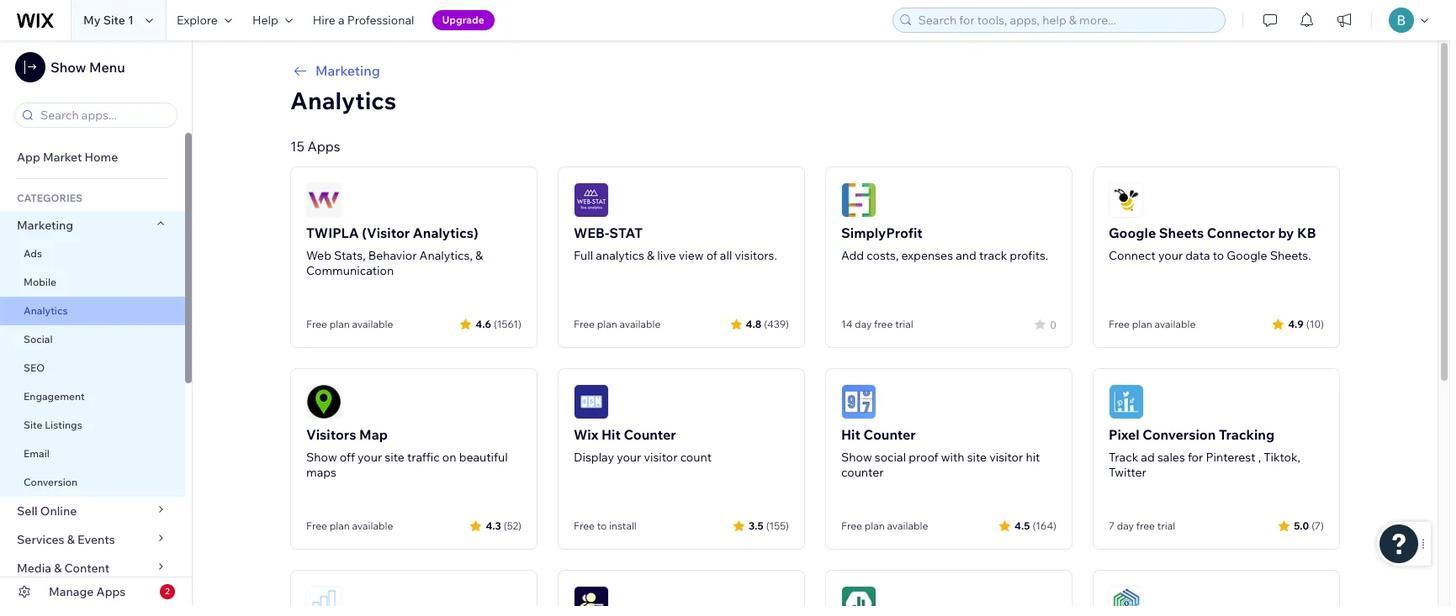 Task type: describe. For each thing, give the bounding box(es) containing it.
1 vertical spatial google
[[1227, 248, 1268, 263]]

connect
[[1109, 248, 1156, 263]]

0 vertical spatial site
[[103, 13, 125, 28]]

analytics link
[[0, 297, 185, 326]]

4.3
[[486, 520, 501, 532]]

pixel conversion tracking track ad sales for pinterest , tiktok, twitter
[[1109, 427, 1301, 480]]

web-
[[574, 225, 609, 241]]

pixel conversion tracking logo image
[[1109, 385, 1144, 420]]

seo
[[24, 362, 45, 374]]

social link
[[0, 326, 185, 354]]

market
[[43, 150, 82, 165]]

show for visitors map
[[306, 450, 337, 465]]

show menu
[[50, 59, 125, 76]]

visitors map show off your site traffic on beautiful maps
[[306, 427, 508, 480]]

wix hit counter logo image
[[574, 385, 609, 420]]

wix
[[574, 427, 598, 443]]

stat
[[609, 225, 643, 241]]

3.5
[[749, 520, 764, 532]]

4.5 (164)
[[1015, 520, 1057, 532]]

your for visitors map
[[358, 450, 382, 465]]

sell online link
[[0, 497, 185, 526]]

track
[[979, 248, 1007, 263]]

0 horizontal spatial google
[[1109, 225, 1156, 241]]

visitors
[[306, 427, 356, 443]]

google sheets connector by kb connect your data to google sheets.
[[1109, 225, 1316, 263]]

free for web-
[[574, 318, 595, 331]]

on
[[442, 450, 456, 465]]

free for hit
[[841, 520, 862, 533]]

5.0 (7)
[[1294, 520, 1324, 532]]

services
[[17, 533, 64, 548]]

twipla (visitor analytics) logo image
[[306, 183, 342, 218]]

communication
[[306, 263, 394, 278]]

simplyprofit
[[841, 225, 923, 241]]

upgrade button
[[432, 10, 495, 30]]

4.9
[[1288, 318, 1304, 330]]

listings
[[45, 419, 82, 432]]

email link
[[0, 440, 185, 469]]

(visitor
[[362, 225, 410, 241]]

(52)
[[504, 520, 522, 532]]

help
[[252, 13, 278, 28]]

counter
[[841, 465, 884, 480]]

7 day free trial
[[1109, 520, 1176, 533]]

plan for hit
[[865, 520, 885, 533]]

4.5
[[1015, 520, 1030, 532]]

plan for twipla
[[330, 318, 350, 331]]

counter inside hit counter show social proof with site visitor hit counter
[[864, 427, 916, 443]]

hire
[[313, 13, 336, 28]]

tiktok,
[[1264, 450, 1301, 465]]

sales
[[1158, 450, 1185, 465]]

trial for conversion
[[1157, 520, 1176, 533]]

(164)
[[1033, 520, 1057, 532]]

map
[[359, 427, 388, 443]]

plan for web-
[[597, 318, 617, 331]]

sheets.
[[1270, 248, 1311, 263]]

(155)
[[766, 520, 789, 532]]

install
[[609, 520, 637, 533]]

social
[[24, 333, 53, 346]]

marketing inside "sidebar" element
[[17, 218, 73, 233]]

3.5 (155)
[[749, 520, 789, 532]]

display
[[574, 450, 614, 465]]

ads link
[[0, 240, 185, 268]]

tracking
[[1219, 427, 1275, 443]]

Search for tools, apps, help & more... field
[[913, 8, 1220, 32]]

hire a professional
[[313, 13, 414, 28]]

behavior
[[368, 248, 417, 263]]

site inside 'link'
[[24, 419, 42, 432]]

apps for manage apps
[[96, 585, 126, 600]]

my
[[83, 13, 101, 28]]

data
[[1186, 248, 1210, 263]]

analytics)
[[413, 225, 478, 241]]

free to install
[[574, 520, 637, 533]]

email
[[24, 448, 50, 460]]

add
[[841, 248, 864, 263]]

4.3 (52)
[[486, 520, 522, 532]]

hit counter show social proof with site visitor hit counter
[[841, 427, 1040, 480]]

conversion link
[[0, 469, 185, 497]]

free plan available for google
[[1109, 318, 1196, 331]]

twipla
[[306, 225, 359, 241]]

visitor inside hit counter show social proof with site visitor hit counter
[[990, 450, 1023, 465]]

count
[[680, 450, 712, 465]]

engagement link
[[0, 383, 185, 411]]

counter inside wix hit counter display your visitor count
[[624, 427, 676, 443]]

of
[[706, 248, 717, 263]]

sell online
[[17, 504, 77, 519]]

free for conversion
[[1136, 520, 1155, 533]]

1
[[128, 13, 134, 28]]

salesdish visitors counter logo image
[[574, 586, 609, 607]]

by
[[1278, 225, 1294, 241]]

trial for add
[[895, 318, 913, 331]]

(7)
[[1312, 520, 1324, 532]]

14
[[841, 318, 853, 331]]

site listings link
[[0, 411, 185, 440]]

costs,
[[867, 248, 899, 263]]

sell
[[17, 504, 38, 519]]

hit counter logo image
[[841, 385, 877, 420]]

events
[[77, 533, 115, 548]]

stats,
[[334, 248, 366, 263]]

available for off
[[352, 520, 393, 533]]

simplyprofit logo image
[[841, 183, 877, 218]]

engagement
[[24, 390, 85, 403]]

free plan available for hit
[[841, 520, 928, 533]]

free for wix
[[574, 520, 595, 533]]

mobile
[[24, 276, 56, 289]]

twik analytics logo image
[[841, 586, 877, 607]]

show for hit counter
[[841, 450, 872, 465]]

visitors.
[[735, 248, 777, 263]]

twipla (visitor analytics) web stats, behavior analytics, & communication
[[306, 225, 483, 278]]

(439)
[[764, 318, 789, 330]]

pixel
[[1109, 427, 1140, 443]]

free for visitors
[[306, 520, 327, 533]]

apps for 15 apps
[[307, 138, 340, 155]]

app
[[17, 150, 40, 165]]

to inside google sheets connector by kb connect your data to google sheets.
[[1213, 248, 1224, 263]]

analytics inside "sidebar" element
[[24, 305, 68, 317]]

1 vertical spatial marketing link
[[0, 211, 185, 240]]



Task type: vqa. For each thing, say whether or not it's contained in the screenshot.
Professional
yes



Task type: locate. For each thing, give the bounding box(es) containing it.
hire a professional link
[[303, 0, 425, 40]]

online
[[40, 504, 77, 519]]

explore
[[177, 13, 218, 28]]

pinterest
[[1206, 450, 1256, 465]]

connector
[[1207, 225, 1275, 241]]

content
[[64, 561, 110, 576]]

synder insights logo image
[[1109, 586, 1144, 607]]

plan
[[330, 318, 350, 331], [597, 318, 617, 331], [1132, 318, 1152, 331], [330, 520, 350, 533], [865, 520, 885, 533]]

free down communication
[[306, 318, 327, 331]]

available down off
[[352, 520, 393, 533]]

your inside wix hit counter display your visitor count
[[617, 450, 641, 465]]

(1561)
[[494, 318, 522, 330]]

free right 7
[[1136, 520, 1155, 533]]

free down maps
[[306, 520, 327, 533]]

0 horizontal spatial site
[[24, 419, 42, 432]]

ad
[[1141, 450, 1155, 465]]

full
[[574, 248, 593, 263]]

14 day free trial
[[841, 318, 913, 331]]

0 horizontal spatial visitor
[[644, 450, 678, 465]]

0 vertical spatial day
[[855, 318, 872, 331]]

counter up social
[[864, 427, 916, 443]]

conversion
[[1143, 427, 1216, 443], [24, 476, 78, 489]]

free plan available for twipla
[[306, 318, 393, 331]]

0 horizontal spatial day
[[855, 318, 872, 331]]

free plan available down "counter"
[[841, 520, 928, 533]]

sheets
[[1159, 225, 1204, 241]]

show menu button
[[15, 52, 125, 82]]

4.9 (10)
[[1288, 318, 1324, 330]]

2 site from the left
[[967, 450, 987, 465]]

0 vertical spatial free
[[874, 318, 893, 331]]

1 vertical spatial analytics
[[24, 305, 68, 317]]

0 horizontal spatial hit
[[601, 427, 621, 443]]

marketing down categories
[[17, 218, 73, 233]]

visitor inside wix hit counter display your visitor count
[[644, 450, 678, 465]]

1 horizontal spatial trial
[[1157, 520, 1176, 533]]

0 vertical spatial trial
[[895, 318, 913, 331]]

hit right wix
[[601, 427, 621, 443]]

marketing link
[[290, 61, 1340, 81], [0, 211, 185, 240]]

day
[[855, 318, 872, 331], [1117, 520, 1134, 533]]

your inside google sheets connector by kb connect your data to google sheets.
[[1159, 248, 1183, 263]]

free plan available down the connect
[[1109, 318, 1196, 331]]

hit
[[1026, 450, 1040, 465]]

1 vertical spatial trial
[[1157, 520, 1176, 533]]

show inside 'visitors map show off your site traffic on beautiful maps'
[[306, 450, 337, 465]]

free for google
[[1109, 318, 1130, 331]]

beautiful
[[459, 450, 508, 465]]

your down sheets on the right of the page
[[1159, 248, 1183, 263]]

1 horizontal spatial to
[[1213, 248, 1224, 263]]

google up the connect
[[1109, 225, 1156, 241]]

conversion up sell online
[[24, 476, 78, 489]]

day for add
[[855, 318, 872, 331]]

1 horizontal spatial google
[[1227, 248, 1268, 263]]

free down the full
[[574, 318, 595, 331]]

1 horizontal spatial marketing link
[[290, 61, 1340, 81]]

0 vertical spatial conversion
[[1143, 427, 1216, 443]]

1 vertical spatial site
[[24, 419, 42, 432]]

menu
[[89, 59, 125, 76]]

0 vertical spatial apps
[[307, 138, 340, 155]]

1 horizontal spatial analytics
[[290, 86, 396, 115]]

available for analytics
[[620, 318, 661, 331]]

your right off
[[358, 450, 382, 465]]

1 horizontal spatial free
[[1136, 520, 1155, 533]]

twitter
[[1109, 465, 1147, 480]]

1 horizontal spatial site
[[103, 13, 125, 28]]

1 horizontal spatial your
[[617, 450, 641, 465]]

all
[[720, 248, 732, 263]]

site up email
[[24, 419, 42, 432]]

2 visitor from the left
[[990, 450, 1023, 465]]

1 horizontal spatial visitor
[[990, 450, 1023, 465]]

show left menu on the left top of page
[[50, 59, 86, 76]]

web-stat logo image
[[574, 183, 609, 218]]

& inside web-stat full analytics & live view of all visitors.
[[647, 248, 655, 263]]

visitor left 'count'
[[644, 450, 678, 465]]

site right with
[[967, 450, 987, 465]]

free plan available for visitors
[[306, 520, 393, 533]]

0 horizontal spatial show
[[50, 59, 86, 76]]

expenses
[[902, 248, 953, 263]]

free right 0
[[1109, 318, 1130, 331]]

hit inside hit counter show social proof with site visitor hit counter
[[841, 427, 861, 443]]

free down "counter"
[[841, 520, 862, 533]]

available down communication
[[352, 318, 393, 331]]

2 horizontal spatial your
[[1159, 248, 1183, 263]]

apps right 15
[[307, 138, 340, 155]]

show inside button
[[50, 59, 86, 76]]

services & events
[[17, 533, 115, 548]]

app market home link
[[0, 143, 185, 172]]

show left social
[[841, 450, 872, 465]]

show inside hit counter show social proof with site visitor hit counter
[[841, 450, 872, 465]]

site inside hit counter show social proof with site visitor hit counter
[[967, 450, 987, 465]]

1 vertical spatial conversion
[[24, 476, 78, 489]]

0 horizontal spatial apps
[[96, 585, 126, 600]]

traffic
[[407, 450, 440, 465]]

conversion inside pixel conversion tracking track ad sales for pinterest , tiktok, twitter
[[1143, 427, 1216, 443]]

0 vertical spatial analytics
[[290, 86, 396, 115]]

1 counter from the left
[[624, 427, 676, 443]]

5.0
[[1294, 520, 1309, 532]]

plan down communication
[[330, 318, 350, 331]]

show down visitors
[[306, 450, 337, 465]]

1 vertical spatial marketing
[[17, 218, 73, 233]]

mobile link
[[0, 268, 185, 297]]

hit down hit counter logo
[[841, 427, 861, 443]]

web-stat full analytics & live view of all visitors.
[[574, 225, 777, 263]]

maps
[[306, 465, 336, 480]]

& inside twipla (visitor analytics) web stats, behavior analytics, & communication
[[475, 248, 483, 263]]

to right data
[[1213, 248, 1224, 263]]

my site 1
[[83, 13, 134, 28]]

available for web
[[352, 318, 393, 331]]

0
[[1050, 318, 1057, 331]]

counter
[[624, 427, 676, 443], [864, 427, 916, 443]]

services & events link
[[0, 526, 185, 554]]

plan down the connect
[[1132, 318, 1152, 331]]

view
[[679, 248, 704, 263]]

visitors map logo image
[[306, 385, 342, 420]]

to left 'install'
[[597, 520, 607, 533]]

off
[[340, 450, 355, 465]]

counter right wix
[[624, 427, 676, 443]]

& right analytics,
[[475, 248, 483, 263]]

available down proof
[[887, 520, 928, 533]]

apps
[[307, 138, 340, 155], [96, 585, 126, 600]]

2 horizontal spatial show
[[841, 450, 872, 465]]

analytics down mobile
[[24, 305, 68, 317]]

available down data
[[1155, 318, 1196, 331]]

trial right 7
[[1157, 520, 1176, 533]]

conversion inside "sidebar" element
[[24, 476, 78, 489]]

1 visitor from the left
[[644, 450, 678, 465]]

a
[[338, 13, 345, 28]]

plan for visitors
[[330, 520, 350, 533]]

free right "14"
[[874, 318, 893, 331]]

0 horizontal spatial to
[[597, 520, 607, 533]]

2 hit from the left
[[841, 427, 861, 443]]

0 vertical spatial to
[[1213, 248, 1224, 263]]

your right "display"
[[617, 450, 641, 465]]

free
[[306, 318, 327, 331], [574, 318, 595, 331], [1109, 318, 1130, 331], [306, 520, 327, 533], [574, 520, 595, 533], [841, 520, 862, 533]]

site listings
[[24, 419, 82, 432]]

visitor left hit
[[990, 450, 1023, 465]]

0 horizontal spatial counter
[[624, 427, 676, 443]]

free plan available for web-
[[574, 318, 661, 331]]

sidebar element
[[0, 40, 193, 607]]

plan down "analytics"
[[597, 318, 617, 331]]

available for by
[[1155, 318, 1196, 331]]

0 horizontal spatial trial
[[895, 318, 913, 331]]

1 horizontal spatial conversion
[[1143, 427, 1216, 443]]

1 horizontal spatial counter
[[864, 427, 916, 443]]

day for conversion
[[1117, 520, 1134, 533]]

google sheets connector by kb logo image
[[1109, 183, 1144, 218]]

1 hit from the left
[[601, 427, 621, 443]]

and
[[956, 248, 977, 263]]

1 horizontal spatial show
[[306, 450, 337, 465]]

1 vertical spatial to
[[597, 520, 607, 533]]

home
[[85, 150, 118, 165]]

analytics up 15 apps
[[290, 86, 396, 115]]

marketing
[[316, 62, 380, 79], [17, 218, 73, 233]]

to
[[1213, 248, 1224, 263], [597, 520, 607, 533]]

1 vertical spatial apps
[[96, 585, 126, 600]]

free plan available down "analytics"
[[574, 318, 661, 331]]

0 horizontal spatial analytics
[[24, 305, 68, 317]]

hit inside wix hit counter display your visitor count
[[601, 427, 621, 443]]

0 horizontal spatial marketing
[[17, 218, 73, 233]]

categories
[[17, 192, 82, 204]]

ads
[[24, 247, 42, 260]]

site
[[385, 450, 405, 465], [967, 450, 987, 465]]

free plan available down maps
[[306, 520, 393, 533]]

1 vertical spatial day
[[1117, 520, 1134, 533]]

& left events
[[67, 533, 75, 548]]

& right media
[[54, 561, 62, 576]]

trial
[[895, 318, 913, 331], [1157, 520, 1176, 533]]

0 vertical spatial google
[[1109, 225, 1156, 241]]

marketing down a
[[316, 62, 380, 79]]

0 horizontal spatial site
[[385, 450, 405, 465]]

0 vertical spatial marketing link
[[290, 61, 1340, 81]]

google
[[1109, 225, 1156, 241], [1227, 248, 1268, 263]]

site inside 'visitors map show off your site traffic on beautiful maps'
[[385, 450, 405, 465]]

free for add
[[874, 318, 893, 331]]

15
[[290, 138, 304, 155]]

1 horizontal spatial apps
[[307, 138, 340, 155]]

media & content link
[[0, 554, 185, 583]]

15 apps
[[290, 138, 340, 155]]

apps inside "sidebar" element
[[96, 585, 126, 600]]

trial right "14"
[[895, 318, 913, 331]]

4.6
[[476, 318, 491, 330]]

0 horizontal spatial your
[[358, 450, 382, 465]]

1 horizontal spatial day
[[1117, 520, 1134, 533]]

professional
[[347, 13, 414, 28]]

Search apps... field
[[35, 103, 172, 127]]

google down connector
[[1227, 248, 1268, 263]]

site left traffic
[[385, 450, 405, 465]]

visitor
[[644, 450, 678, 465], [990, 450, 1023, 465]]

site left 1
[[103, 13, 125, 28]]

plan down maps
[[330, 520, 350, 533]]

1 horizontal spatial hit
[[841, 427, 861, 443]]

plan for google
[[1132, 318, 1152, 331]]

available
[[352, 318, 393, 331], [620, 318, 661, 331], [1155, 318, 1196, 331], [352, 520, 393, 533], [887, 520, 928, 533]]

1 horizontal spatial site
[[967, 450, 987, 465]]

free plan available down communication
[[306, 318, 393, 331]]

1 horizontal spatial marketing
[[316, 62, 380, 79]]

free left 'install'
[[574, 520, 595, 533]]

1 vertical spatial free
[[1136, 520, 1155, 533]]

your for wix hit counter
[[617, 450, 641, 465]]

0 horizontal spatial conversion
[[24, 476, 78, 489]]

app market home
[[17, 150, 118, 165]]

analytics
[[290, 86, 396, 115], [24, 305, 68, 317]]

free for twipla
[[306, 318, 327, 331]]

storemetrics logo image
[[306, 586, 342, 607]]

0 vertical spatial marketing
[[316, 62, 380, 79]]

2 counter from the left
[[864, 427, 916, 443]]

0 horizontal spatial marketing link
[[0, 211, 185, 240]]

plan down "counter"
[[865, 520, 885, 533]]

kb
[[1297, 225, 1316, 241]]

your inside 'visitors map show off your site traffic on beautiful maps'
[[358, 450, 382, 465]]

hit
[[601, 427, 621, 443], [841, 427, 861, 443]]

upgrade
[[442, 13, 484, 26]]

apps down media & content link
[[96, 585, 126, 600]]

conversion up 'sales'
[[1143, 427, 1216, 443]]

day right "14"
[[855, 318, 872, 331]]

simplyprofit add costs, expenses and track profits.
[[841, 225, 1049, 263]]

media & content
[[17, 561, 110, 576]]

day right 7
[[1117, 520, 1134, 533]]

available for social
[[887, 520, 928, 533]]

2
[[165, 586, 170, 597]]

available down "analytics"
[[620, 318, 661, 331]]

0 horizontal spatial free
[[874, 318, 893, 331]]

1 site from the left
[[385, 450, 405, 465]]

wix hit counter display your visitor count
[[574, 427, 712, 465]]

& left live
[[647, 248, 655, 263]]

seo link
[[0, 354, 185, 383]]



